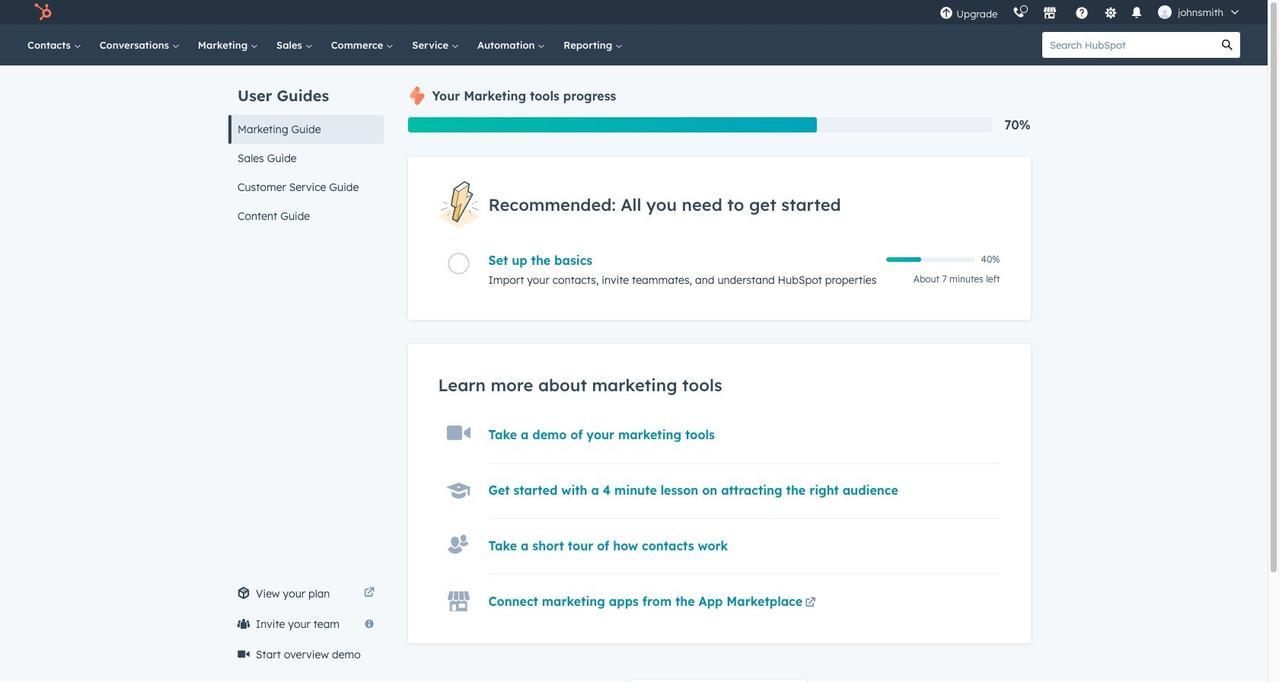 Task type: locate. For each thing, give the bounding box(es) containing it.
link opens in a new window image
[[364, 585, 374, 603], [364, 588, 374, 599], [806, 595, 816, 613], [806, 598, 816, 610]]

user guides element
[[228, 66, 384, 231]]

menu
[[933, 0, 1250, 24]]

progress bar
[[408, 117, 817, 133]]

john smith image
[[1159, 5, 1173, 19]]



Task type: describe. For each thing, give the bounding box(es) containing it.
marketplaces image
[[1044, 7, 1058, 21]]

[object object] complete progress bar
[[886, 258, 922, 262]]

Search HubSpot search field
[[1043, 32, 1215, 58]]



Task type: vqa. For each thing, say whether or not it's contained in the screenshot.
User Guides element
yes



